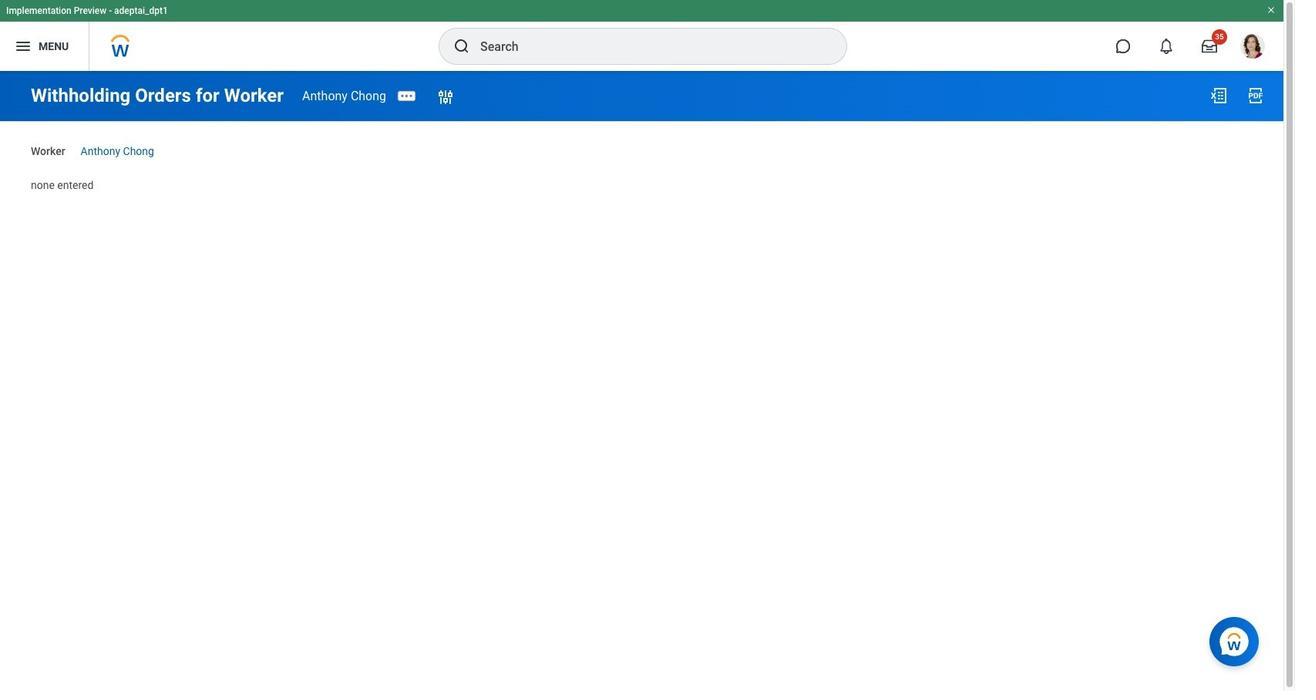Task type: describe. For each thing, give the bounding box(es) containing it.
change selection image
[[437, 88, 455, 107]]

export to excel image
[[1210, 86, 1229, 105]]

search image
[[453, 37, 471, 56]]



Task type: vqa. For each thing, say whether or not it's contained in the screenshot.
the left MANAGE
no



Task type: locate. For each thing, give the bounding box(es) containing it.
Search Workday  search field
[[481, 29, 815, 63]]

notifications large image
[[1159, 39, 1175, 54]]

justify image
[[14, 37, 32, 56]]

close environment banner image
[[1267, 5, 1276, 15]]

view printable version (pdf) image
[[1247, 86, 1266, 105]]

main content
[[0, 71, 1284, 206]]

profile logan mcneil image
[[1241, 34, 1266, 62]]

inbox large image
[[1202, 39, 1218, 54]]

banner
[[0, 0, 1284, 71]]



